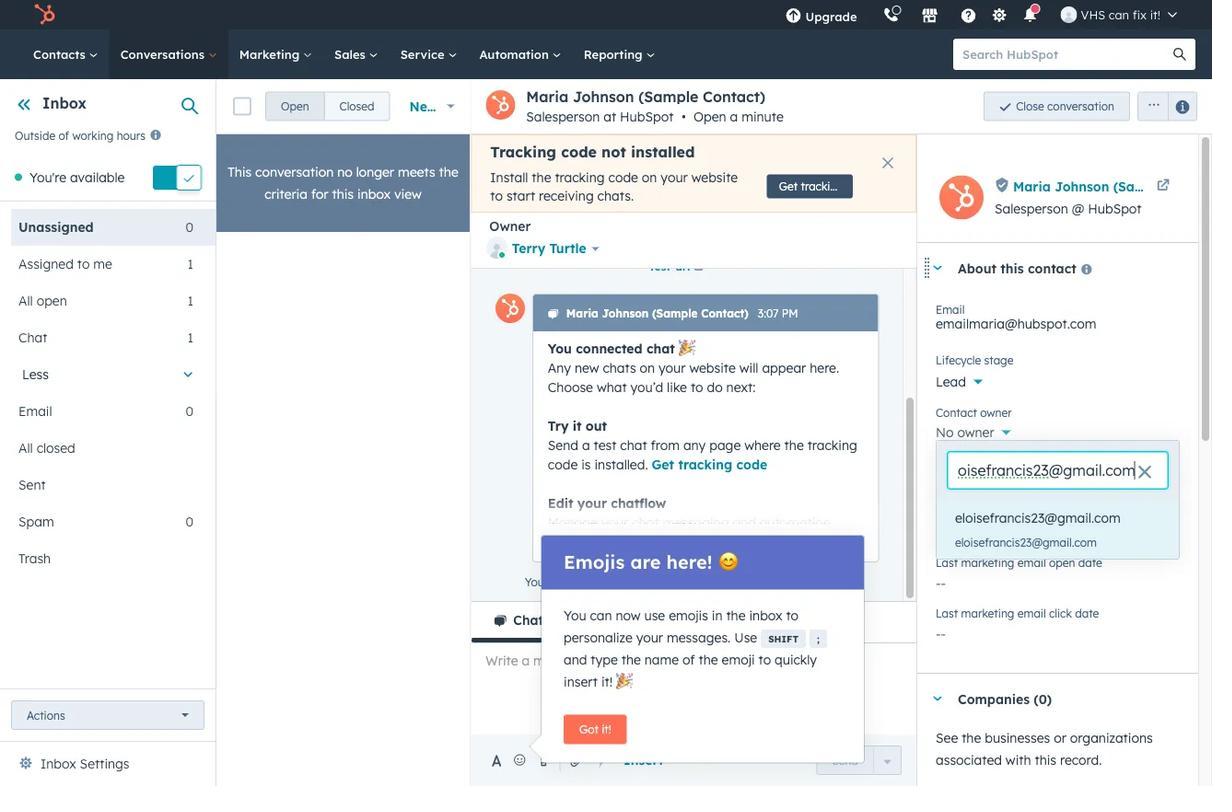 Task type: describe. For each thing, give the bounding box(es) containing it.
upgrade image
[[785, 8, 802, 25]]

contac
[[1170, 178, 1212, 194]]

1 vertical spatial get
[[651, 457, 674, 473]]

me
[[93, 256, 112, 272]]

0 horizontal spatial chat
[[18, 330, 47, 346]]

of for customize
[[730, 592, 742, 608]]

vhs
[[1081, 7, 1105, 22]]

0 horizontal spatial of
[[58, 128, 69, 142]]

Search search field
[[948, 452, 1168, 489]]

url
[[675, 260, 690, 274]]

chat inside the try it out send a test chat from any page where the tracking code is installed.
[[620, 437, 647, 453]]

2 vertical spatial a
[[981, 455, 988, 468]]

set up chat behaviour based on your team's availability.
[[547, 669, 816, 705]]

link opens in a new window image
[[693, 262, 704, 273]]

all closed button
[[11, 430, 193, 467]]

no
[[337, 164, 353, 180]]

and inside ; and type the name of the emoji to quickly insert it! 🎉
[[564, 652, 587, 668]]

marketing link
[[228, 29, 323, 79]]

a inside maria johnson (sample contact) salesperson at hubspot • open a minute
[[730, 109, 738, 125]]

maria for maria johnson (sample contact) 3:07 pm
[[566, 307, 598, 321]]

test-
[[650, 260, 675, 274]]

with
[[1006, 753, 1031, 769]]

stage
[[984, 353, 1014, 367]]

eloisefrancis23@gmail.com list box
[[937, 500, 1179, 559]]

emojis are here! 😊
[[564, 551, 737, 574]]

can for you
[[590, 607, 612, 624]]

inbox inside the you can now use emojis in the inbox to personalize your messages. use
[[749, 607, 783, 624]]

longer
[[356, 164, 394, 180]]

link opens in a new window image
[[693, 259, 704, 276]]

became a subscriber date
[[936, 455, 1072, 468]]

about
[[958, 260, 997, 276]]

install the tracking code on your website to start receiving chats.
[[490, 169, 738, 204]]

in
[[712, 607, 723, 624]]

0 vertical spatial date
[[1048, 455, 1072, 468]]

the inside this conversation no longer meets the criteria for this inbox view
[[439, 164, 458, 180]]

available
[[70, 169, 125, 185]]

vhs can fix it! button
[[1050, 0, 1188, 29]]

chat inside set up chat behaviour based on your team's availability.
[[590, 669, 617, 685]]

the inside the try it out send a test chat from any page where the tracking code is installed.
[[784, 437, 803, 453]]

companies (0) button
[[917, 674, 1180, 724]]

search image
[[1173, 48, 1186, 61]]

lifecycle
[[936, 353, 981, 367]]

this inside dropdown button
[[1001, 260, 1024, 276]]

for
[[311, 186, 328, 202]]

trash button
[[11, 541, 193, 577]]

try
[[547, 418, 568, 434]]

conversation for this
[[255, 164, 334, 180]]

code inside the try it out send a test chat from any page where the tracking code is installed.
[[547, 457, 577, 473]]

get inside button
[[779, 180, 798, 194]]

test
[[593, 437, 616, 453]]

inbox settings link
[[41, 753, 129, 776]]

it! inside got it! button
[[602, 723, 611, 737]]

reporting link
[[573, 29, 666, 79]]

tracking
[[490, 143, 556, 161]]

tracking inside the try it out send a test chat from any page where the tracking code is installed.
[[807, 437, 857, 453]]

the inside install the tracking code on your website to start receiving chats.
[[532, 169, 551, 186]]

your down "chatflow"
[[601, 515, 628, 531]]

marketplaces image
[[922, 8, 938, 25]]

calling icon button
[[876, 3, 907, 27]]

eloisefrancis23@gmail.com inside eloisefrancis23@gmail.com eloisefrancis23@gmail.com
[[955, 536, 1097, 549]]

sent button
[[11, 467, 193, 504]]

trash
[[18, 551, 51, 567]]

caret image
[[932, 266, 943, 270]]

your inside you connected chat 🎉 any new chats on your website will appear here. choose what you'd like to do next:
[[658, 360, 685, 376]]

Last marketing email click date text field
[[936, 617, 1180, 647]]

email emailmaria@hubspot.com
[[936, 303, 1097, 332]]

lifecycle stage
[[936, 353, 1014, 367]]

inbox inside this conversation no longer meets the criteria for this inbox view
[[357, 186, 391, 202]]

can for vhs
[[1109, 7, 1129, 22]]

you for you connected chat 🎉 any new chats on your website will appear here. choose what you'd like to do next:
[[547, 341, 571, 357]]

this left thread
[[607, 575, 625, 589]]

chat inside you connected chat 🎉 any new chats on your website will appear here. choose what you'd like to do next:
[[646, 341, 675, 357]]

marketing
[[239, 47, 303, 62]]

owner for no owner
[[957, 425, 994, 441]]

widget.
[[807, 592, 851, 608]]

maria johnson (sample contac link
[[1013, 175, 1212, 198]]

hubspot image
[[33, 4, 55, 26]]

tracking inside install the tracking code on your website to start receiving chats.
[[555, 169, 605, 186]]

your down the oct
[[746, 592, 773, 608]]

last marketing email open date
[[936, 556, 1102, 570]]

(sample for maria johnson (sample contac
[[1113, 178, 1167, 194]]

johnson for maria johnson (sample contac
[[1055, 178, 1109, 194]]

organizations
[[1070, 730, 1153, 747]]

marketing for last marketing email open date
[[961, 556, 1014, 570]]

your up 'manage'
[[577, 495, 607, 511]]

1 horizontal spatial pm
[[833, 575, 849, 589]]

turtle
[[549, 241, 586, 257]]

menu containing vhs can fix it!
[[772, 0, 1190, 29]]

it! inside ; and type the name of the emoji to quickly insert it! 🎉
[[601, 674, 613, 690]]

contact owner
[[936, 413, 1012, 426]]

maria for maria johnson (sample contac
[[1013, 178, 1051, 194]]

all for all open
[[18, 293, 33, 309]]

on inside you connected chat 🎉 any new chats on your website will appear here. choose what you'd like to do next:
[[639, 360, 655, 376]]

see more button
[[665, 531, 745, 555]]

3:07
[[757, 307, 778, 321]]

next:
[[726, 379, 755, 395]]

Closed button
[[324, 92, 390, 121]]

shift
[[768, 633, 799, 645]]

code inside get tracking code button
[[847, 180, 872, 194]]

use
[[644, 607, 665, 624]]

chat down 2023
[[776, 592, 803, 608]]

all
[[1038, 505, 1050, 519]]

you're
[[29, 169, 66, 185]]

try it out send a test chat from any page where the tracking code is installed.
[[547, 418, 857, 473]]

close conversation button
[[984, 92, 1130, 121]]

contacts
[[33, 47, 89, 62]]

up
[[571, 669, 586, 685]]

🎉 inside ; and type the name of the emoji to quickly insert it! 🎉
[[616, 674, 629, 690]]

no owner
[[936, 425, 994, 441]]

page
[[709, 437, 740, 453]]

terry
[[512, 241, 545, 257]]

to inside you connected chat 🎉 any new chats on your website will appear here. choose what you'd like to do next:
[[690, 379, 703, 395]]

maria johnson (sample contac
[[1013, 178, 1212, 194]]

actions button
[[11, 701, 204, 730]]

date for click
[[1075, 607, 1099, 620]]

to inside the you can now use emojis in the inbox to personalize your messages. use
[[786, 607, 799, 624]]

customize
[[547, 592, 611, 608]]

appear
[[762, 360, 806, 376]]

this inside this conversation no longer meets the criteria for this inbox view
[[332, 186, 354, 202]]

criteria
[[265, 186, 308, 202]]

the up comment
[[614, 592, 634, 608]]

1 horizontal spatial hubspot
[[1088, 201, 1142, 217]]

contact
[[1028, 260, 1077, 276]]

service
[[400, 47, 448, 62]]

0 for unassigned
[[186, 219, 193, 235]]

contact) for maria johnson (sample contact) salesperson at hubspot • open a minute
[[703, 88, 765, 106]]

assigned
[[18, 256, 74, 272]]

this
[[228, 164, 252, 180]]

website inside you connected chat 🎉 any new chats on your website will appear here. choose what you'd like to do next:
[[689, 360, 735, 376]]

1 vertical spatial get tracking code
[[651, 457, 767, 473]]

chat inside button
[[513, 613, 543, 629]]

chat inside edit your chatflow manage your chat messaging and automation.
[[632, 515, 659, 531]]

open inside maria johnson (sample contact) salesperson at hubspot • open a minute
[[694, 109, 726, 125]]

Became a subscriber date text field
[[936, 465, 1180, 495]]

team's
[[776, 669, 816, 685]]

got it! button
[[564, 715, 627, 745]]

;
[[817, 633, 820, 645]]

minute
[[742, 109, 784, 125]]

settings link
[[988, 5, 1011, 24]]

0 for email
[[186, 403, 193, 419]]

lead
[[936, 374, 966, 390]]

see for see more
[[685, 534, 708, 550]]

install
[[490, 169, 528, 186]]

close image
[[882, 158, 893, 169]]

2 group from the left
[[1130, 92, 1197, 121]]

comment button
[[580, 602, 686, 643]]

3:08
[[808, 575, 830, 589]]

to left "me"
[[77, 256, 90, 272]]

Unsubscribed from all email text field
[[936, 516, 1180, 545]]

quickly
[[775, 652, 817, 668]]

insert
[[564, 674, 598, 690]]

all for all closed
[[18, 440, 33, 456]]

sales link
[[323, 29, 389, 79]]

you're available
[[29, 169, 125, 185]]

open inside button
[[281, 99, 309, 113]]

reporting
[[584, 47, 646, 62]]

automation.
[[759, 515, 833, 531]]

emojis
[[669, 607, 708, 624]]

upgrade
[[805, 9, 857, 24]]

settings image
[[991, 8, 1008, 24]]



Task type: locate. For each thing, give the bounding box(es) containing it.
closed
[[37, 440, 75, 456]]

🎉 down type
[[616, 674, 629, 690]]

got it!
[[579, 723, 611, 737]]

to inside ; and type the name of the emoji to quickly insert it! 🎉
[[759, 652, 771, 668]]

and inside edit your chatflow manage your chat messaging and automation.
[[732, 515, 756, 531]]

closed
[[339, 99, 374, 113]]

more
[[712, 534, 745, 550]]

can inside the you can now use emojis in the inbox to personalize your messages. use
[[590, 607, 612, 624]]

from
[[650, 437, 679, 453], [1010, 505, 1035, 519]]

it! right got
[[602, 723, 611, 737]]

0 vertical spatial inbox
[[42, 94, 87, 112]]

a left test
[[582, 437, 590, 453]]

to up the shift
[[786, 607, 799, 624]]

contact) up 'minute' at the top of page
[[703, 88, 765, 106]]

see up associated
[[936, 730, 958, 747]]

of down the oct
[[730, 592, 742, 608]]

1 horizontal spatial of
[[683, 652, 695, 668]]

2 vertical spatial it!
[[602, 723, 611, 737]]

2 vertical spatial and
[[564, 652, 587, 668]]

all left closed
[[18, 440, 33, 456]]

email down the less at the top left of page
[[18, 403, 52, 419]]

inbox down the longer
[[357, 186, 391, 202]]

test-url link
[[649, 258, 725, 276]]

1 vertical spatial all
[[18, 440, 33, 456]]

0 horizontal spatial a
[[582, 437, 590, 453]]

1 group from the left
[[265, 92, 390, 121]]

inbox settings
[[41, 756, 129, 772]]

0 horizontal spatial group
[[265, 92, 390, 121]]

tracking
[[555, 169, 605, 186], [801, 180, 844, 194], [807, 437, 857, 453], [678, 457, 732, 473]]

1 eloisefrancis23@gmail.com from the top
[[955, 510, 1121, 526]]

contact)
[[703, 88, 765, 106], [701, 307, 748, 321]]

0 horizontal spatial inbox
[[357, 186, 391, 202]]

email down caret icon
[[936, 303, 965, 316]]

companies
[[958, 691, 1030, 707]]

can inside vhs can fix it! popup button
[[1109, 7, 1129, 22]]

to left do on the right of page
[[690, 379, 703, 395]]

your up like
[[658, 360, 685, 376]]

marketing for last marketing email click date
[[961, 607, 1014, 620]]

0 vertical spatial see
[[685, 534, 708, 550]]

2 vertical spatial you
[[564, 607, 586, 624]]

from left any
[[650, 437, 679, 453]]

1 horizontal spatial open
[[694, 109, 726, 125]]

comment
[[603, 613, 663, 629]]

0 horizontal spatial from
[[650, 437, 679, 453]]

the up behaviour
[[621, 652, 641, 668]]

conversations link
[[109, 29, 228, 79]]

0 vertical spatial 1
[[188, 256, 193, 272]]

type
[[591, 652, 618, 668]]

1 vertical spatial it!
[[601, 674, 613, 690]]

menu
[[772, 0, 1190, 29]]

johnson for maria johnson (sample contact) salesperson at hubspot • open a minute
[[573, 88, 634, 106]]

name
[[645, 652, 679, 668]]

0 horizontal spatial and
[[564, 652, 587, 668]]

style
[[698, 592, 726, 608]]

0 vertical spatial last
[[936, 556, 958, 570]]

edit
[[547, 495, 573, 511]]

2 vertical spatial of
[[683, 652, 695, 668]]

1 horizontal spatial conversation
[[1047, 99, 1115, 113]]

1 vertical spatial see
[[936, 730, 958, 747]]

now
[[616, 607, 641, 624]]

0 vertical spatial get tracking code
[[779, 180, 872, 194]]

owner right contact
[[980, 413, 1012, 426]]

owner inside popup button
[[957, 425, 994, 441]]

1 0 from the top
[[186, 219, 193, 235]]

1 horizontal spatial a
[[730, 109, 738, 125]]

johnson up the @
[[1055, 178, 1109, 194]]

of right outside
[[58, 128, 69, 142]]

email right the all
[[1053, 505, 1081, 519]]

0 vertical spatial conversation
[[1047, 99, 1115, 113]]

newest
[[409, 98, 457, 114]]

1 vertical spatial last
[[936, 607, 958, 620]]

date down unsubscribed from all email text field
[[1078, 556, 1102, 570]]

1 vertical spatial marketing
[[961, 607, 1014, 620]]

chat button
[[471, 602, 580, 643]]

terry turtle
[[512, 241, 586, 257]]

group containing open
[[265, 92, 390, 121]]

from left the all
[[1010, 505, 1035, 519]]

on down emoji
[[726, 669, 741, 685]]

1 vertical spatial send
[[832, 754, 858, 768]]

send group
[[816, 746, 902, 776]]

1 vertical spatial and
[[671, 592, 694, 608]]

your down use
[[636, 630, 663, 646]]

(sample for maria johnson (sample contact) 3:07 pm
[[652, 307, 697, 321]]

1 vertical spatial email
[[1018, 556, 1046, 570]]

0 vertical spatial send
[[547, 437, 578, 453]]

close
[[1016, 99, 1044, 113]]

2 vertical spatial maria
[[566, 307, 598, 321]]

website inside install the tracking code on your website to start receiving chats.
[[691, 169, 738, 186]]

0 vertical spatial from
[[650, 437, 679, 453]]

test-url
[[650, 260, 690, 274]]

messaging
[[662, 515, 729, 531]]

hubspot inside maria johnson (sample contact) salesperson at hubspot • open a minute
[[620, 109, 674, 125]]

a right became
[[981, 455, 988, 468]]

send inside button
[[832, 754, 858, 768]]

maria inside maria johnson (sample contact) salesperson at hubspot • open a minute
[[526, 88, 569, 106]]

group
[[265, 92, 390, 121], [1130, 92, 1197, 121]]

get tracking code button
[[767, 175, 872, 199]]

1 horizontal spatial inbox
[[749, 607, 783, 624]]

meets
[[398, 164, 435, 180]]

1 vertical spatial salesperson
[[995, 201, 1068, 217]]

inbox up the shift
[[749, 607, 783, 624]]

no
[[936, 425, 954, 441]]

see inside button
[[685, 534, 708, 550]]

this conversation no longer meets the criteria for this inbox view
[[228, 164, 458, 202]]

calling icon image
[[883, 7, 899, 24]]

0 vertical spatial 0
[[186, 219, 193, 235]]

contact
[[936, 413, 977, 426]]

you inside you connected chat 🎉 any new chats on your website will appear here. choose what you'd like to do next:
[[547, 341, 571, 357]]

you left 'reassigned'
[[524, 575, 544, 589]]

behaviour
[[621, 669, 682, 685]]

oct
[[740, 575, 759, 589]]

not
[[602, 143, 626, 161]]

Last marketing email open date text field
[[936, 566, 1180, 596]]

email for email emailmaria@hubspot.com
[[936, 303, 965, 316]]

0 horizontal spatial salesperson
[[526, 109, 600, 125]]

businesses
[[985, 730, 1050, 747]]

1 vertical spatial 1
[[188, 293, 193, 309]]

get right the installed.
[[651, 457, 674, 473]]

maria up connected
[[566, 307, 598, 321]]

salesperson inside maria johnson (sample contact) salesperson at hubspot • open a minute
[[526, 109, 600, 125]]

1 marketing from the top
[[961, 556, 1014, 570]]

all down assigned
[[18, 293, 33, 309]]

inbox up outside of working hours
[[42, 94, 87, 112]]

based
[[685, 669, 723, 685]]

1 vertical spatial chat
[[513, 613, 543, 629]]

all open
[[18, 293, 67, 309]]

0 vertical spatial johnson
[[573, 88, 634, 106]]

1 horizontal spatial and
[[671, 592, 694, 608]]

group down 'sales'
[[265, 92, 390, 121]]

0 vertical spatial maria
[[526, 88, 569, 106]]

what
[[596, 379, 626, 395]]

2 vertical spatial (sample
[[652, 307, 697, 321]]

chat up the installed.
[[620, 437, 647, 453]]

inbox left settings
[[41, 756, 76, 772]]

main content
[[216, 77, 1212, 787]]

to right thread
[[666, 575, 677, 589]]

@
[[1072, 201, 1084, 217]]

0 vertical spatial inbox
[[357, 186, 391, 202]]

send inside the try it out send a test chat from any page where the tracking code is installed.
[[547, 437, 578, 453]]

help button
[[953, 0, 984, 29]]

and up up
[[564, 652, 587, 668]]

🎉 inside you connected chat 🎉 any new chats on your website will appear here. choose what you'd like to do next:
[[678, 341, 691, 357]]

0 horizontal spatial 🎉
[[616, 674, 629, 690]]

code
[[561, 143, 597, 161], [608, 169, 638, 186], [847, 180, 872, 194], [547, 457, 577, 473], [736, 457, 767, 473]]

the inside see the businesses or organizations associated with this record.
[[962, 730, 981, 747]]

0 horizontal spatial conversation
[[255, 164, 334, 180]]

0 horizontal spatial pm
[[781, 307, 798, 321]]

from inside the try it out send a test chat from any page where the tracking code is installed.
[[650, 437, 679, 453]]

get down 'minute' at the top of page
[[779, 180, 798, 194]]

email for email
[[18, 403, 52, 419]]

0 vertical spatial open
[[37, 293, 67, 309]]

your inside install the tracking code on your website to start receiving chats.
[[661, 169, 688, 186]]

open down marketing link
[[281, 99, 309, 113]]

edit your chatflow manage your chat messaging and automation.
[[547, 495, 833, 531]]

it! right fix
[[1150, 7, 1161, 22]]

pm up widget.
[[833, 575, 849, 589]]

0 vertical spatial can
[[1109, 7, 1129, 22]]

help image
[[960, 8, 977, 25]]

you up personalize
[[564, 607, 586, 624]]

the up based
[[699, 652, 718, 668]]

it! down type
[[601, 674, 613, 690]]

on up you'd
[[639, 360, 655, 376]]

the up start
[[532, 169, 551, 186]]

and up 'more'
[[732, 515, 756, 531]]

clear input image
[[1138, 466, 1152, 481]]

0 horizontal spatial send
[[547, 437, 578, 453]]

the right 'where'
[[784, 437, 803, 453]]

this down the no
[[332, 186, 354, 202]]

hubspot down maria johnson (sample contac link
[[1088, 201, 1142, 217]]

0 vertical spatial chat
[[18, 330, 47, 346]]

see the businesses or organizations associated with this record.
[[936, 730, 1153, 769]]

date down the no owner popup button
[[1048, 455, 1072, 468]]

tracking code not installed alert
[[471, 134, 916, 213]]

this inside see the businesses or organizations associated with this record.
[[1035, 753, 1057, 769]]

email left "click"
[[1018, 607, 1046, 620]]

open down unsubscribed from all email text field
[[1049, 556, 1075, 570]]

your down emoji
[[745, 669, 772, 685]]

1 vertical spatial a
[[582, 437, 590, 453]]

1 vertical spatial inbox
[[41, 756, 76, 772]]

(sample up •
[[638, 88, 698, 106]]

maria down "automation" link
[[526, 88, 569, 106]]

0 vertical spatial eloisefrancis23@gmail.com
[[955, 510, 1121, 526]]

contact) left 3:07 in the right top of the page
[[701, 307, 748, 321]]

2 marketing from the top
[[961, 607, 1014, 620]]

0 horizontal spatial see
[[685, 534, 708, 550]]

last up caret image
[[936, 607, 958, 620]]

johnson up at at the top
[[573, 88, 634, 106]]

0 vertical spatial contact)
[[703, 88, 765, 106]]

all inside button
[[18, 440, 33, 456]]

1 horizontal spatial chat
[[513, 613, 543, 629]]

website up do on the right of page
[[689, 360, 735, 376]]

2 horizontal spatial and
[[732, 515, 756, 531]]

open down assigned
[[37, 293, 67, 309]]

Open button
[[265, 92, 325, 121]]

website down installed
[[691, 169, 738, 186]]

sent
[[18, 477, 46, 493]]

1 horizontal spatial open
[[1049, 556, 1075, 570]]

1 horizontal spatial see
[[936, 730, 958, 747]]

1 horizontal spatial get
[[779, 180, 798, 194]]

maria up salesperson @ hubspot at the top of the page
[[1013, 178, 1051, 194]]

last down unsubscribed
[[936, 556, 958, 570]]

1 vertical spatial eloisefrancis23@gmail.com
[[955, 536, 1097, 549]]

conversation inside this conversation no longer meets the criteria for this inbox view
[[255, 164, 334, 180]]

1 vertical spatial pm
[[833, 575, 849, 589]]

1 all from the top
[[18, 293, 33, 309]]

1 vertical spatial inbox
[[749, 607, 783, 624]]

inbox
[[42, 94, 87, 112], [41, 756, 76, 772]]

marketing down unsubscribed
[[961, 556, 1014, 570]]

eloisefrancis23@gmail.com button
[[937, 500, 1179, 537]]

1 vertical spatial hubspot
[[1088, 201, 1142, 217]]

conversation inside button
[[1047, 99, 1115, 113]]

0 vertical spatial a
[[730, 109, 738, 125]]

0 vertical spatial get
[[779, 180, 798, 194]]

2 vertical spatial johnson
[[602, 307, 648, 321]]

1 vertical spatial you
[[524, 575, 544, 589]]

conversation right close on the top of the page
[[1047, 99, 1115, 113]]

1 1 from the top
[[188, 256, 193, 272]]

chatflow
[[611, 495, 666, 511]]

0 horizontal spatial get tracking code
[[651, 457, 767, 473]]

pm right 3:07 in the right top of the page
[[781, 307, 798, 321]]

on inside set up chat behaviour based on your team's availability.
[[726, 669, 741, 685]]

installed
[[631, 143, 695, 161]]

johnson for maria johnson (sample contact) 3:07 pm
[[602, 307, 648, 321]]

2 all from the top
[[18, 440, 33, 456]]

your inside the you can now use emojis in the inbox to personalize your messages. use
[[636, 630, 663, 646]]

hubspot right at at the top
[[620, 109, 674, 125]]

salesperson up the tracking code not installed on the top of the page
[[526, 109, 600, 125]]

3 0 from the top
[[186, 514, 193, 530]]

salesperson left the @
[[995, 201, 1068, 217]]

you up any
[[547, 341, 571, 357]]

chat
[[18, 330, 47, 346], [513, 613, 543, 629]]

(sample inside maria johnson (sample contact) salesperson at hubspot • open a minute
[[638, 88, 698, 106]]

1 vertical spatial maria
[[1013, 178, 1051, 194]]

your down installed
[[661, 169, 688, 186]]

owner for contact owner
[[980, 413, 1012, 426]]

Search HubSpot search field
[[953, 39, 1179, 70]]

reassigned
[[547, 575, 604, 589]]

johnson inside maria johnson (sample contac link
[[1055, 178, 1109, 194]]

terry turtle image
[[1061, 6, 1077, 23]]

johnson up connected
[[602, 307, 648, 321]]

you inside the you can now use emojis in the inbox to personalize your messages. use
[[564, 607, 586, 624]]

this right about
[[1001, 260, 1024, 276]]

to right emoji
[[759, 652, 771, 668]]

1 horizontal spatial from
[[1010, 505, 1035, 519]]

1 horizontal spatial salesperson
[[995, 201, 1068, 217]]

0 for spam
[[186, 514, 193, 530]]

emailmaria@hubspot.com
[[936, 316, 1097, 332]]

to inside install the tracking code on your website to start receiving chats.
[[490, 188, 503, 204]]

service link
[[389, 29, 468, 79]]

of for ;
[[683, 652, 695, 668]]

get
[[779, 180, 798, 194], [651, 457, 674, 473]]

1 vertical spatial (sample
[[1113, 178, 1167, 194]]

newest button
[[397, 88, 466, 125]]

see inside see the businesses or organizations associated with this record.
[[936, 730, 958, 747]]

code inside install the tracking code on your website to start receiving chats.
[[608, 169, 638, 186]]

contact) inside maria johnson (sample contact) salesperson at hubspot • open a minute
[[703, 88, 765, 106]]

automation link
[[468, 29, 573, 79]]

1 for to
[[188, 256, 193, 272]]

see down 'messaging'
[[685, 534, 708, 550]]

last marketing email click date
[[936, 607, 1099, 620]]

2 last from the top
[[936, 607, 958, 620]]

1 vertical spatial of
[[730, 592, 742, 608]]

last for last marketing email open date
[[936, 556, 958, 570]]

inbox for inbox
[[42, 94, 87, 112]]

on down installed
[[642, 169, 657, 186]]

2 vertical spatial email
[[1018, 607, 1046, 620]]

this
[[332, 186, 354, 202], [1001, 260, 1024, 276], [607, 575, 625, 589], [1035, 753, 1057, 769]]

maria johnson (sample contact) 3:07 pm
[[566, 307, 798, 321]]

group down search button
[[1130, 92, 1197, 121]]

contact) for maria johnson (sample contact) 3:07 pm
[[701, 307, 748, 321]]

email for click
[[1018, 607, 1046, 620]]

; and type the name of the emoji to quickly insert it! 🎉
[[564, 633, 820, 690]]

1 vertical spatial email
[[18, 403, 52, 419]]

email
[[936, 303, 965, 316], [18, 403, 52, 419]]

johnson inside maria johnson (sample contact) salesperson at hubspot • open a minute
[[573, 88, 634, 106]]

on left the oct
[[724, 575, 737, 589]]

0 vertical spatial marketing
[[961, 556, 1014, 570]]

to down install
[[490, 188, 503, 204]]

0 vertical spatial it!
[[1150, 7, 1161, 22]]

2 1 from the top
[[188, 293, 193, 309]]

2 vertical spatial date
[[1075, 607, 1099, 620]]

inbox
[[357, 186, 391, 202], [749, 607, 783, 624]]

unassigned
[[18, 219, 94, 235]]

the right in
[[726, 607, 746, 624]]

notifications image
[[1022, 8, 1039, 25]]

your inside set up chat behaviour based on your team's availability.
[[745, 669, 772, 685]]

0 vertical spatial pm
[[781, 307, 798, 321]]

1 horizontal spatial can
[[1109, 7, 1129, 22]]

conversation up criteria
[[255, 164, 334, 180]]

last for last marketing email click date
[[936, 607, 958, 620]]

spam
[[18, 514, 54, 530]]

0 vertical spatial all
[[18, 293, 33, 309]]

insert button
[[612, 742, 688, 779]]

(sample for maria johnson (sample contact) salesperson at hubspot • open a minute
[[638, 88, 698, 106]]

maria for maria johnson (sample contact) salesperson at hubspot • open a minute
[[526, 88, 569, 106]]

date right "click"
[[1075, 607, 1099, 620]]

outside
[[15, 128, 55, 142]]

yourself
[[680, 575, 721, 589]]

can up personalize
[[590, 607, 612, 624]]

it! inside vhs can fix it! popup button
[[1150, 7, 1161, 22]]

of up based
[[683, 652, 695, 668]]

main content containing maria johnson (sample contact)
[[216, 77, 1212, 787]]

1 horizontal spatial 🎉
[[678, 341, 691, 357]]

date for open
[[1078, 556, 1102, 570]]

thread
[[628, 575, 663, 589]]

3 1 from the top
[[188, 330, 193, 346]]

1 vertical spatial 0
[[186, 403, 193, 419]]

chat down type
[[590, 669, 617, 685]]

inbox for inbox settings
[[41, 756, 76, 772]]

a left 'minute' at the top of page
[[730, 109, 738, 125]]

the right meets at the top of the page
[[439, 164, 458, 180]]

0 vertical spatial email
[[1053, 505, 1081, 519]]

1 vertical spatial contact)
[[701, 307, 748, 321]]

manage
[[547, 515, 597, 531]]

1 vertical spatial date
[[1078, 556, 1102, 570]]

0 horizontal spatial open
[[281, 99, 309, 113]]

on inside install the tracking code on your website to start receiving chats.
[[642, 169, 657, 186]]

1 horizontal spatial email
[[936, 303, 965, 316]]

and down you reassigned this thread to yourself on oct 24, 2023 3:08 pm
[[671, 592, 694, 608]]

1 vertical spatial open
[[1049, 556, 1075, 570]]

open right •
[[694, 109, 726, 125]]

1 horizontal spatial get tracking code
[[779, 180, 872, 194]]

1 vertical spatial 🎉
[[616, 674, 629, 690]]

sales
[[334, 47, 369, 62]]

email down eloisefrancis23@gmail.com eloisefrancis23@gmail.com
[[1018, 556, 1046, 570]]

use
[[734, 630, 757, 646]]

0 horizontal spatial open
[[37, 293, 67, 309]]

you're available image
[[15, 174, 22, 181]]

0 vertical spatial and
[[732, 515, 756, 531]]

1 last from the top
[[936, 556, 958, 570]]

you for you can now use emojis in the inbox to personalize your messages. use
[[564, 607, 586, 624]]

of inside ; and type the name of the emoji to quickly insert it! 🎉
[[683, 652, 695, 668]]

you for you reassigned this thread to yourself on oct 24, 2023 3:08 pm
[[524, 575, 544, 589]]

less
[[22, 366, 49, 383]]

messages.
[[667, 630, 731, 646]]

click
[[1049, 607, 1072, 620]]

the inside the you can now use emojis in the inbox to personalize your messages. use
[[726, 607, 746, 624]]

caret image
[[932, 697, 943, 701]]

1 for open
[[188, 293, 193, 309]]

0 vertical spatial hubspot
[[620, 109, 674, 125]]

menu item
[[870, 0, 874, 29]]

this down or
[[1035, 753, 1057, 769]]

chat down "chatflow"
[[632, 515, 659, 531]]

email for open
[[1018, 556, 1046, 570]]

to
[[490, 188, 503, 204], [77, 256, 90, 272], [690, 379, 703, 395], [666, 575, 677, 589], [786, 607, 799, 624], [759, 652, 771, 668]]

a inside the try it out send a test chat from any page where the tracking code is installed.
[[582, 437, 590, 453]]

tracking inside get tracking code button
[[801, 180, 844, 194]]

see for see the businesses or organizations associated with this record.
[[936, 730, 958, 747]]

2 horizontal spatial of
[[730, 592, 742, 608]]

search button
[[1164, 39, 1196, 70]]

2 eloisefrancis23@gmail.com from the top
[[955, 536, 1097, 549]]

owner right no in the right of the page
[[957, 425, 994, 441]]

conversation for close
[[1047, 99, 1115, 113]]

email inside email emailmaria@hubspot.com
[[936, 303, 965, 316]]

0 horizontal spatial can
[[590, 607, 612, 624]]

1 horizontal spatial group
[[1130, 92, 1197, 121]]

your
[[661, 169, 688, 186], [658, 360, 685, 376], [577, 495, 607, 511], [601, 515, 628, 531], [746, 592, 773, 608], [636, 630, 663, 646], [745, 669, 772, 685]]

date
[[1048, 455, 1072, 468], [1078, 556, 1102, 570], [1075, 607, 1099, 620]]

get tracking code inside button
[[779, 180, 872, 194]]

you can now use emojis in the inbox to personalize your messages. use
[[564, 607, 799, 646]]

2 0 from the top
[[186, 403, 193, 419]]

marketing down last marketing email open date on the right bottom of page
[[961, 607, 1014, 620]]



Task type: vqa. For each thing, say whether or not it's contained in the screenshot.
Maria Johnson (Sample Contact) 3:07 PM's the Contact)
yes



